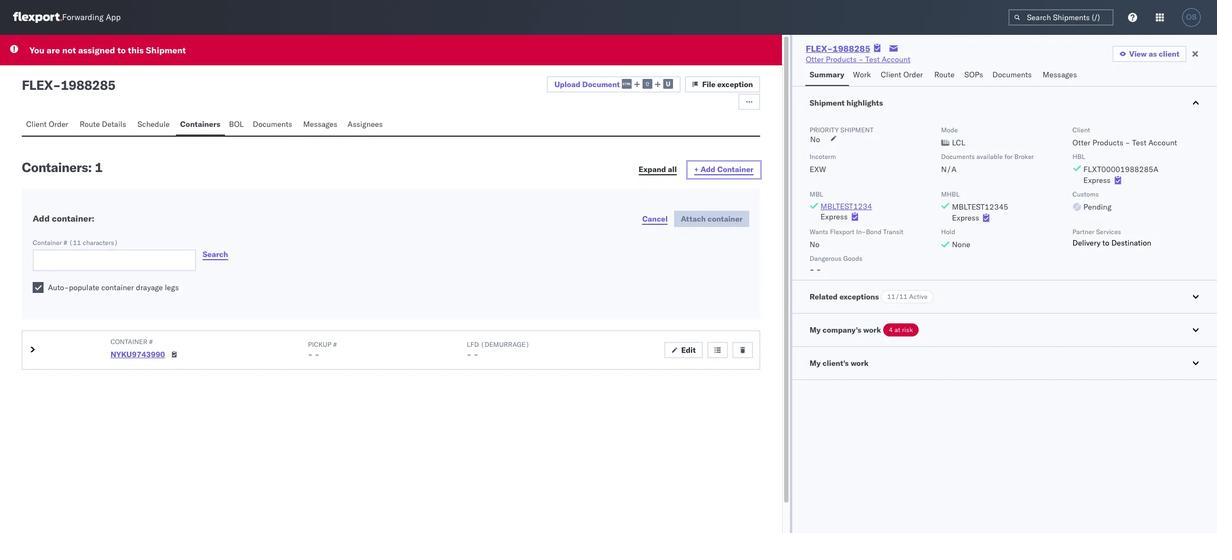Task type: describe. For each thing, give the bounding box(es) containing it.
partner
[[1073, 228, 1095, 236]]

upload
[[555, 79, 581, 89]]

1 horizontal spatial #
[[149, 337, 153, 346]]

populate
[[69, 283, 99, 292]]

customs
[[1073, 190, 1099, 198]]

flex-1988285 link
[[806, 43, 871, 54]]

Search Shipments (/) text field
[[1009, 9, 1114, 26]]

+ add container button
[[688, 161, 760, 178]]

summary button
[[805, 65, 849, 86]]

no inside wants flexport in-bond transit no
[[810, 240, 820, 249]]

active
[[909, 292, 928, 301]]

work for my company's work
[[863, 325, 881, 335]]

route for route
[[935, 70, 955, 80]]

(demurrage)
[[481, 340, 530, 348]]

expand all button
[[632, 161, 684, 178]]

dangerous goods - -
[[810, 254, 863, 275]]

+ add container
[[695, 164, 754, 174]]

documents button for bol
[[249, 114, 299, 136]]

schedule button
[[133, 114, 176, 136]]

container:
[[52, 213, 95, 224]]

container for container # (11 characters)
[[33, 239, 62, 247]]

not
[[62, 45, 76, 56]]

os button
[[1179, 5, 1204, 30]]

0 horizontal spatial account
[[882, 54, 911, 64]]

edit button
[[665, 342, 703, 358]]

cancel button
[[636, 211, 674, 227]]

mbltest12345
[[952, 202, 1009, 212]]

account inside client otter products - test account incoterm exw
[[1149, 138, 1177, 148]]

containers: 1
[[22, 159, 103, 175]]

view as client
[[1130, 49, 1180, 59]]

documents available for broker n/a
[[941, 153, 1034, 174]]

documents for bol
[[253, 119, 292, 129]]

0 horizontal spatial products
[[826, 54, 857, 64]]

in-
[[856, 228, 866, 236]]

expand
[[639, 164, 666, 174]]

shipment
[[841, 126, 874, 134]]

documents button for sops
[[988, 65, 1039, 86]]

messages for sops
[[1043, 70, 1077, 80]]

lcl
[[952, 138, 966, 148]]

exception
[[718, 80, 753, 89]]

mbltest1234 button
[[821, 202, 872, 211]]

flex-1988285
[[806, 43, 871, 54]]

auto-populate container drayage legs
[[48, 283, 179, 292]]

search button
[[196, 246, 235, 263]]

highlights
[[847, 98, 883, 108]]

forwarding
[[62, 12, 104, 23]]

assignees
[[348, 119, 383, 129]]

containers
[[180, 119, 220, 129]]

express for mbltest12345
[[952, 213, 979, 223]]

otter inside client otter products - test account incoterm exw
[[1073, 138, 1091, 148]]

upload document button
[[547, 76, 681, 93]]

company's
[[823, 325, 862, 335]]

flex-
[[806, 43, 833, 54]]

0 vertical spatial client order button
[[877, 65, 930, 86]]

0 vertical spatial to
[[117, 45, 126, 56]]

nyku9743990
[[111, 349, 165, 359]]

transit
[[883, 228, 904, 236]]

0 vertical spatial otter
[[806, 54, 824, 64]]

are
[[47, 45, 60, 56]]

1 horizontal spatial client order
[[881, 70, 923, 80]]

test inside otter products - test account link
[[866, 54, 880, 64]]

1
[[95, 159, 103, 175]]

shipment highlights button
[[792, 87, 1217, 119]]

my for my client's work
[[810, 358, 821, 368]]

risk
[[902, 326, 913, 334]]

bol button
[[225, 114, 249, 136]]

to inside partner services delivery to destination
[[1103, 238, 1110, 248]]

all
[[668, 164, 677, 174]]

goods
[[843, 254, 863, 263]]

client's
[[823, 358, 849, 368]]

related
[[810, 292, 838, 302]]

broker
[[1015, 153, 1034, 161]]

documents inside documents available for broker n/a
[[941, 153, 975, 161]]

view
[[1130, 49, 1147, 59]]

characters)
[[83, 239, 118, 247]]

sops button
[[960, 65, 988, 86]]

0 vertical spatial no
[[810, 135, 820, 144]]

0 horizontal spatial client order
[[26, 119, 68, 129]]

container #
[[111, 337, 153, 346]]

products inside client otter products - test account incoterm exw
[[1093, 138, 1124, 148]]

messages button for bol
[[299, 114, 343, 136]]

order for topmost client order button
[[904, 70, 923, 80]]

pending
[[1084, 202, 1112, 212]]

this
[[128, 45, 144, 56]]

search
[[203, 249, 228, 259]]

bond
[[866, 228, 882, 236]]

assignees button
[[343, 114, 389, 136]]

+
[[695, 164, 699, 174]]

sops
[[965, 70, 983, 80]]

11/11
[[887, 292, 908, 301]]

partner services delivery to destination
[[1073, 228, 1152, 248]]



Task type: locate. For each thing, give the bounding box(es) containing it.
1 vertical spatial container
[[33, 239, 62, 247]]

messages
[[1043, 70, 1077, 80], [303, 119, 337, 129]]

0 vertical spatial messages button
[[1039, 65, 1083, 86]]

1 horizontal spatial products
[[1093, 138, 1124, 148]]

1 vertical spatial route
[[80, 119, 100, 129]]

details
[[102, 119, 126, 129]]

forwarding app
[[62, 12, 121, 23]]

0 vertical spatial documents button
[[988, 65, 1039, 86]]

shipment up 'priority'
[[810, 98, 845, 108]]

my left client's
[[810, 358, 821, 368]]

0 vertical spatial container
[[717, 164, 754, 174]]

pickup # - -
[[308, 340, 337, 359]]

mbl
[[810, 190, 823, 198]]

work right client's
[[851, 358, 869, 368]]

2 horizontal spatial container
[[717, 164, 754, 174]]

client for the bottommost client order button
[[26, 119, 47, 129]]

route details button
[[75, 114, 133, 136]]

0 horizontal spatial messages button
[[299, 114, 343, 136]]

1 vertical spatial no
[[810, 240, 820, 249]]

2 vertical spatial documents
[[941, 153, 975, 161]]

container inside button
[[717, 164, 754, 174]]

1 vertical spatial order
[[49, 119, 68, 129]]

file exception
[[702, 80, 753, 89]]

0 horizontal spatial to
[[117, 45, 126, 56]]

container up nyku9743990 button
[[111, 337, 147, 346]]

route for route details
[[80, 119, 100, 129]]

- inside otter products - test account link
[[859, 54, 864, 64]]

1 horizontal spatial add
[[701, 164, 716, 174]]

0 vertical spatial account
[[882, 54, 911, 64]]

mbltest1234
[[821, 202, 872, 211]]

None text field
[[33, 249, 196, 271]]

1 horizontal spatial otter
[[1073, 138, 1091, 148]]

legs
[[165, 283, 179, 292]]

0 horizontal spatial messages
[[303, 119, 337, 129]]

wants flexport in-bond transit no
[[810, 228, 904, 249]]

# inside pickup # - -
[[333, 340, 337, 348]]

products down flex-1988285 link
[[826, 54, 857, 64]]

1 vertical spatial otter
[[1073, 138, 1091, 148]]

exceptions
[[840, 292, 879, 302]]

exw
[[810, 164, 826, 174]]

assigned
[[78, 45, 115, 56]]

1 horizontal spatial documents button
[[988, 65, 1039, 86]]

express down mbltest12345
[[952, 213, 979, 223]]

at
[[895, 326, 901, 334]]

1988285
[[833, 43, 871, 54], [61, 77, 116, 93]]

# left (11
[[64, 239, 67, 247]]

1 horizontal spatial to
[[1103, 238, 1110, 248]]

0 vertical spatial test
[[866, 54, 880, 64]]

0 horizontal spatial #
[[64, 239, 67, 247]]

route left details
[[80, 119, 100, 129]]

my left the company's
[[810, 325, 821, 335]]

containers button
[[176, 114, 225, 136]]

route left sops
[[935, 70, 955, 80]]

1 vertical spatial account
[[1149, 138, 1177, 148]]

2 horizontal spatial documents
[[993, 70, 1032, 80]]

documents button
[[988, 65, 1039, 86], [249, 114, 299, 136]]

1 my from the top
[[810, 325, 821, 335]]

destination
[[1112, 238, 1152, 248]]

1 horizontal spatial express
[[952, 213, 979, 223]]

client order down flex
[[26, 119, 68, 129]]

documents button right bol
[[249, 114, 299, 136]]

0 vertical spatial work
[[863, 325, 881, 335]]

express
[[1084, 175, 1111, 185], [821, 212, 848, 222], [952, 213, 979, 223]]

flxt00001988285a
[[1084, 164, 1159, 174]]

route details
[[80, 119, 126, 129]]

to down services
[[1103, 238, 1110, 248]]

1 horizontal spatial messages
[[1043, 70, 1077, 80]]

n/a
[[941, 164, 957, 174]]

2 my from the top
[[810, 358, 821, 368]]

add inside button
[[701, 164, 716, 174]]

1 vertical spatial shipment
[[810, 98, 845, 108]]

4 at risk
[[889, 326, 913, 334]]

1 horizontal spatial route
[[935, 70, 955, 80]]

add left "container:"
[[33, 213, 50, 224]]

0 horizontal spatial client order button
[[22, 114, 75, 136]]

products
[[826, 54, 857, 64], [1093, 138, 1124, 148]]

client down flex
[[26, 119, 47, 129]]

0 horizontal spatial 1988285
[[61, 77, 116, 93]]

shipment right this
[[146, 45, 186, 56]]

1 vertical spatial client order button
[[22, 114, 75, 136]]

flex
[[22, 77, 53, 93]]

1988285 down assigned
[[61, 77, 116, 93]]

client up the hbl
[[1073, 126, 1090, 134]]

0 vertical spatial add
[[701, 164, 716, 174]]

you are not assigned to this shipment
[[29, 45, 186, 56]]

documents for sops
[[993, 70, 1032, 80]]

# for (11
[[64, 239, 67, 247]]

document
[[582, 79, 620, 89]]

2 horizontal spatial #
[[333, 340, 337, 348]]

otter up the hbl
[[1073, 138, 1091, 148]]

1 horizontal spatial test
[[1132, 138, 1147, 148]]

1 horizontal spatial client
[[881, 70, 902, 80]]

0 vertical spatial client order
[[881, 70, 923, 80]]

documents down lcl
[[941, 153, 975, 161]]

work
[[853, 70, 871, 80]]

0 vertical spatial messages
[[1043, 70, 1077, 80]]

None checkbox
[[33, 282, 44, 293]]

documents right bol button
[[253, 119, 292, 129]]

products up "flxt00001988285a"
[[1093, 138, 1124, 148]]

1 vertical spatial my
[[810, 358, 821, 368]]

container for container #
[[111, 337, 147, 346]]

client order right work button
[[881, 70, 923, 80]]

wants
[[810, 228, 829, 236]]

express up customs
[[1084, 175, 1111, 185]]

bol
[[229, 119, 244, 129]]

my client's work
[[810, 358, 869, 368]]

messages button for sops
[[1039, 65, 1083, 86]]

container left (11
[[33, 239, 62, 247]]

delivery
[[1073, 238, 1101, 248]]

1 vertical spatial add
[[33, 213, 50, 224]]

1 vertical spatial test
[[1132, 138, 1147, 148]]

0 vertical spatial shipment
[[146, 45, 186, 56]]

express down mbltest1234 'button'
[[821, 212, 848, 222]]

forwarding app link
[[13, 12, 121, 23]]

order left route button
[[904, 70, 923, 80]]

client order button down flex
[[22, 114, 75, 136]]

no down the wants
[[810, 240, 820, 249]]

work inside button
[[851, 358, 869, 368]]

1 horizontal spatial messages button
[[1039, 65, 1083, 86]]

client right work button
[[881, 70, 902, 80]]

add right "+"
[[701, 164, 716, 174]]

container # (11 characters)
[[33, 239, 118, 247]]

1 vertical spatial client order
[[26, 119, 68, 129]]

order down flex - 1988285
[[49, 119, 68, 129]]

test inside client otter products - test account incoterm exw
[[1132, 138, 1147, 148]]

schedule
[[138, 119, 170, 129]]

dangerous
[[810, 254, 842, 263]]

# for -
[[333, 340, 337, 348]]

0 vertical spatial order
[[904, 70, 923, 80]]

# right pickup
[[333, 340, 337, 348]]

1 horizontal spatial account
[[1149, 138, 1177, 148]]

cancel
[[642, 214, 668, 224]]

2 horizontal spatial client
[[1073, 126, 1090, 134]]

1 vertical spatial documents button
[[249, 114, 299, 136]]

1988285 up otter products - test account
[[833, 43, 871, 54]]

otter products - test account
[[806, 54, 911, 64]]

otter products - test account link
[[806, 54, 911, 65]]

express for flxt00001988285a
[[1084, 175, 1111, 185]]

0 horizontal spatial container
[[33, 239, 62, 247]]

1 horizontal spatial shipment
[[810, 98, 845, 108]]

my inside button
[[810, 358, 821, 368]]

my client's work button
[[792, 347, 1217, 380]]

0 vertical spatial 1988285
[[833, 43, 871, 54]]

1 horizontal spatial order
[[904, 70, 923, 80]]

order for the bottommost client order button
[[49, 119, 68, 129]]

1 vertical spatial to
[[1103, 238, 1110, 248]]

my company's work
[[810, 325, 881, 335]]

0 vertical spatial route
[[935, 70, 955, 80]]

11/11 active
[[887, 292, 928, 301]]

file
[[702, 80, 716, 89]]

1 vertical spatial messages button
[[299, 114, 343, 136]]

0 horizontal spatial test
[[866, 54, 880, 64]]

0 horizontal spatial documents
[[253, 119, 292, 129]]

messages button
[[1039, 65, 1083, 86], [299, 114, 343, 136]]

messages for bol
[[303, 119, 337, 129]]

1 horizontal spatial client order button
[[877, 65, 930, 86]]

as
[[1149, 49, 1157, 59]]

incoterm
[[810, 153, 836, 161]]

0 horizontal spatial express
[[821, 212, 848, 222]]

0 vertical spatial documents
[[993, 70, 1032, 80]]

nyku9743990 button
[[111, 349, 165, 359]]

0 horizontal spatial documents button
[[249, 114, 299, 136]]

flexport. image
[[13, 12, 62, 23]]

flexport
[[830, 228, 855, 236]]

none
[[952, 240, 971, 249]]

0 horizontal spatial route
[[80, 119, 100, 129]]

1 vertical spatial 1988285
[[61, 77, 116, 93]]

otter
[[806, 54, 824, 64], [1073, 138, 1091, 148]]

client otter products - test account incoterm exw
[[810, 126, 1177, 174]]

container
[[101, 283, 134, 292]]

client order
[[881, 70, 923, 80], [26, 119, 68, 129]]

documents button up shipment highlights "button"
[[988, 65, 1039, 86]]

container
[[717, 164, 754, 174], [33, 239, 62, 247], [111, 337, 147, 346]]

no down 'priority'
[[810, 135, 820, 144]]

lfd
[[467, 340, 479, 348]]

shipment highlights
[[810, 98, 883, 108]]

test up "flxt00001988285a"
[[1132, 138, 1147, 148]]

work left 4
[[863, 325, 881, 335]]

edit
[[681, 345, 696, 355]]

my for my company's work
[[810, 325, 821, 335]]

documents up shipment highlights "button"
[[993, 70, 1032, 80]]

container right "+"
[[717, 164, 754, 174]]

documents
[[993, 70, 1032, 80], [253, 119, 292, 129], [941, 153, 975, 161]]

app
[[106, 12, 121, 23]]

view as client button
[[1113, 46, 1187, 62]]

client for topmost client order button
[[881, 70, 902, 80]]

1 vertical spatial products
[[1093, 138, 1124, 148]]

flex - 1988285
[[22, 77, 116, 93]]

1 horizontal spatial container
[[111, 337, 147, 346]]

client order button right 'work'
[[877, 65, 930, 86]]

2 horizontal spatial express
[[1084, 175, 1111, 185]]

work button
[[849, 65, 877, 86]]

related exceptions
[[810, 292, 879, 302]]

# up nyku9743990 button
[[149, 337, 153, 346]]

1 vertical spatial work
[[851, 358, 869, 368]]

1 horizontal spatial 1988285
[[833, 43, 871, 54]]

-
[[859, 54, 864, 64], [53, 77, 61, 93], [1126, 138, 1130, 148], [810, 265, 815, 275], [817, 265, 821, 275], [308, 349, 313, 359], [315, 349, 319, 359], [467, 349, 472, 359], [474, 349, 478, 359]]

you
[[29, 45, 44, 56]]

mhbl
[[941, 190, 960, 198]]

auto-
[[48, 283, 69, 292]]

lfd (demurrage) - -
[[467, 340, 530, 359]]

shipment inside "button"
[[810, 98, 845, 108]]

otter down flex-
[[806, 54, 824, 64]]

0 horizontal spatial client
[[26, 119, 47, 129]]

- inside client otter products - test account incoterm exw
[[1126, 138, 1130, 148]]

2 vertical spatial container
[[111, 337, 147, 346]]

test
[[866, 54, 880, 64], [1132, 138, 1147, 148]]

client inside client otter products - test account incoterm exw
[[1073, 126, 1090, 134]]

0 horizontal spatial shipment
[[146, 45, 186, 56]]

add container:
[[33, 213, 95, 224]]

4
[[889, 326, 893, 334]]

0 horizontal spatial otter
[[806, 54, 824, 64]]

1 vertical spatial documents
[[253, 119, 292, 129]]

0 horizontal spatial order
[[49, 119, 68, 129]]

priority shipment
[[810, 126, 874, 134]]

to left this
[[117, 45, 126, 56]]

1 vertical spatial messages
[[303, 119, 337, 129]]

available
[[977, 153, 1003, 161]]

0 vertical spatial my
[[810, 325, 821, 335]]

test up 'work'
[[866, 54, 880, 64]]

expand all
[[639, 164, 677, 174]]

1 horizontal spatial documents
[[941, 153, 975, 161]]

0 horizontal spatial add
[[33, 213, 50, 224]]

0 vertical spatial products
[[826, 54, 857, 64]]

upload document
[[555, 79, 620, 89]]

work for my client's work
[[851, 358, 869, 368]]



Task type: vqa. For each thing, say whether or not it's contained in the screenshot.


